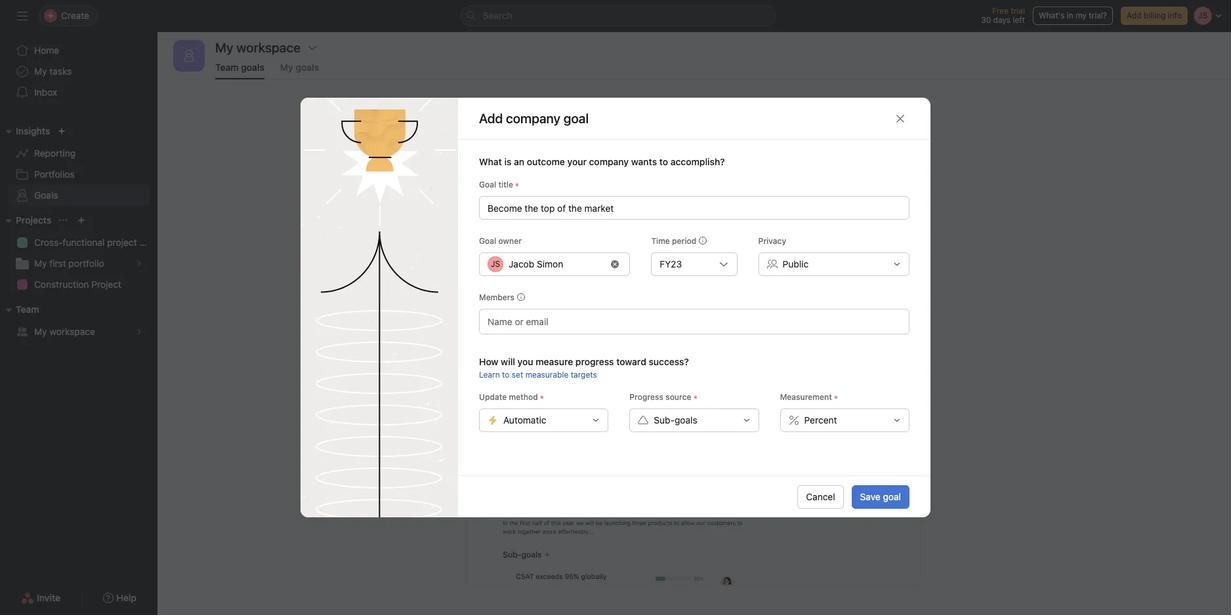 Task type: vqa. For each thing, say whether or not it's contained in the screenshot.
Add subject text field
no



Task type: describe. For each thing, give the bounding box(es) containing it.
billing
[[1144, 11, 1166, 20]]

days
[[994, 15, 1011, 25]]

construction project
[[34, 279, 121, 290]]

public button
[[759, 253, 910, 276]]

my workspace link
[[8, 322, 150, 343]]

measurement
[[780, 393, 832, 402]]

free
[[993, 6, 1009, 16]]

teams
[[661, 177, 690, 188]]

global element
[[0, 32, 158, 111]]

fy23 button
[[651, 253, 738, 276]]

search
[[483, 10, 513, 21]]

what's in my trial?
[[1039, 11, 1107, 20]]

achieve
[[643, 144, 697, 163]]

cross-functional project plan link
[[8, 232, 157, 253]]

connect
[[758, 177, 797, 188]]

teams element
[[0, 298, 158, 345]]

team for team goals
[[215, 62, 239, 73]]

jacob simon
[[509, 259, 563, 270]]

source
[[666, 393, 692, 402]]

you
[[518, 356, 533, 368]]

required image for automatic
[[538, 394, 546, 402]]

add goal
[[676, 233, 713, 244]]

goal for add goal
[[695, 233, 713, 244]]

what is an outcome your company wants to accomplish?
[[479, 156, 725, 167]]

add for add goal
[[676, 233, 693, 244]]

progress
[[576, 356, 614, 368]]

wants
[[631, 156, 657, 167]]

workspace
[[49, 326, 95, 337]]

free trial 30 days left
[[981, 6, 1025, 25]]

top-
[[552, 177, 573, 188]]

left
[[1013, 15, 1025, 25]]

inbox link
[[8, 82, 150, 103]]

remove image
[[611, 261, 619, 268]]

method
[[509, 393, 538, 402]]

reporting
[[34, 148, 76, 159]]

home link
[[8, 40, 150, 61]]

how
[[479, 356, 499, 368]]

required image for percent
[[832, 394, 840, 402]]

owner
[[499, 236, 522, 246]]

goal for goal title
[[479, 180, 496, 190]]

invite
[[37, 593, 61, 604]]

cross-
[[34, 237, 63, 248]]

add for add top-level goals to help teams prioritize and connect work to your organization's objectives.
[[531, 177, 550, 188]]

simon
[[537, 259, 563, 270]]

measurable
[[526, 370, 569, 380]]

goal title
[[479, 180, 513, 190]]

percent button
[[780, 409, 910, 433]]

project
[[107, 237, 137, 248]]

functional
[[63, 237, 105, 248]]

goals for team goals
[[241, 62, 264, 73]]

save goal
[[860, 491, 901, 503]]

my for my workspace
[[34, 326, 47, 337]]

update
[[479, 393, 507, 402]]

goals
[[34, 190, 58, 201]]

is
[[505, 156, 512, 167]]

progress source
[[630, 393, 692, 402]]

my workspace
[[34, 326, 95, 337]]

team goals
[[215, 62, 264, 73]]

prioritize
[[693, 177, 735, 188]]

insights button
[[0, 123, 50, 139]]

my first portfolio
[[34, 258, 104, 269]]

strategic goals
[[700, 144, 803, 163]]

work
[[799, 177, 822, 188]]

cross-functional project plan
[[34, 237, 157, 248]]

automatic
[[503, 415, 546, 426]]

how will you measure progress toward success? learn to set measurable targets
[[479, 356, 689, 380]]

add billing info button
[[1121, 7, 1188, 25]]

cancel button
[[798, 485, 844, 509]]

period
[[672, 236, 697, 246]]

and inside add top-level goals to help teams prioritize and connect work to your organization's objectives.
[[737, 177, 755, 188]]

update method
[[479, 393, 538, 402]]

goals for my goals
[[296, 62, 319, 73]]

invite button
[[13, 587, 69, 610]]

add company goal
[[479, 111, 589, 126]]

plan
[[139, 237, 157, 248]]



Task type: locate. For each thing, give the bounding box(es) containing it.
trial
[[1011, 6, 1025, 16]]

my for my tasks
[[34, 66, 47, 77]]

required image up percent dropdown button
[[832, 394, 840, 402]]

add inside add top-level goals to help teams prioritize and connect work to your organization's objectives.
[[531, 177, 550, 188]]

info
[[1168, 11, 1182, 20]]

in
[[1067, 11, 1074, 20]]

will
[[501, 356, 515, 368]]

goal inside "save goal" button
[[883, 491, 901, 503]]

2 goal from the top
[[479, 236, 496, 246]]

inbox
[[34, 87, 57, 98]]

set
[[586, 144, 610, 163]]

and up objectives.
[[737, 177, 755, 188]]

goal up fy23 dropdown button
[[695, 233, 713, 244]]

portfolios
[[34, 169, 75, 180]]

search list box
[[461, 5, 776, 26]]

measure
[[536, 356, 573, 368]]

goal left 'owner'
[[479, 236, 496, 246]]

my for my first portfolio
[[34, 258, 47, 269]]

0 horizontal spatial and
[[613, 144, 640, 163]]

add
[[1127, 11, 1142, 20], [479, 111, 503, 126], [531, 177, 550, 188], [676, 233, 693, 244]]

my goals link
[[280, 62, 319, 79]]

what's in my trial? button
[[1033, 7, 1113, 25]]

your inside add company goal "dialog"
[[568, 156, 587, 167]]

add inside button
[[1127, 11, 1142, 20]]

1 horizontal spatial to
[[626, 177, 635, 188]]

goal for save goal
[[883, 491, 901, 503]]

search button
[[461, 5, 776, 26]]

my workspace
[[215, 40, 301, 55]]

what's
[[1039, 11, 1065, 20]]

learn to set measurable targets link
[[479, 370, 597, 380]]

1 vertical spatial team
[[16, 304, 39, 315]]

my left tasks
[[34, 66, 47, 77]]

my
[[280, 62, 293, 73], [34, 66, 47, 77], [34, 258, 47, 269], [34, 326, 47, 337]]

an
[[514, 156, 525, 167]]

members
[[479, 293, 515, 303]]

organization's
[[634, 192, 701, 204]]

time
[[651, 236, 670, 246]]

privacy
[[759, 236, 787, 246]]

what
[[479, 156, 502, 167]]

save goal button
[[852, 485, 910, 509]]

goal right save
[[883, 491, 901, 503]]

learn
[[479, 370, 500, 380]]

team down construction on the left top
[[16, 304, 39, 315]]

team inside dropdown button
[[16, 304, 39, 315]]

my inside projects element
[[34, 258, 47, 269]]

toward success?
[[617, 356, 689, 368]]

1 horizontal spatial goal
[[883, 491, 901, 503]]

goals inside the sub-goals dropdown button
[[675, 415, 698, 426]]

my
[[1076, 11, 1087, 20]]

public
[[783, 259, 809, 270]]

first
[[49, 258, 66, 269]]

time period
[[651, 236, 697, 246]]

fy23
[[660, 259, 682, 270]]

to accomplish?
[[660, 156, 725, 167]]

jacob
[[509, 259, 534, 270]]

insights
[[16, 125, 50, 137]]

add up what
[[479, 111, 503, 126]]

your right work
[[837, 177, 858, 188]]

sub-
[[654, 415, 675, 426]]

team for team
[[16, 304, 39, 315]]

add for add billing info
[[1127, 11, 1142, 20]]

to right work
[[825, 177, 835, 188]]

help
[[638, 177, 658, 188]]

1 vertical spatial goal
[[479, 236, 496, 246]]

1 goal from the top
[[479, 180, 496, 190]]

project
[[91, 279, 121, 290]]

projects button
[[0, 213, 51, 228]]

goals inside add top-level goals to help teams prioritize and connect work to your organization's objectives.
[[597, 177, 623, 188]]

Name or email text field
[[488, 314, 559, 330]]

add inside "dialog"
[[479, 111, 503, 126]]

set and achieve strategic goals
[[586, 144, 803, 163]]

0 horizontal spatial your
[[568, 156, 587, 167]]

0 vertical spatial team
[[215, 62, 239, 73]]

2 horizontal spatial to
[[825, 177, 835, 188]]

my tasks link
[[8, 61, 150, 82]]

company goal
[[506, 111, 589, 126]]

percent
[[805, 415, 837, 426]]

add for add company goal
[[479, 111, 503, 126]]

add top-level goals to help teams prioritize and connect work to your organization's objectives.
[[531, 177, 858, 204]]

0 vertical spatial goal
[[695, 233, 713, 244]]

portfolios link
[[8, 164, 150, 185]]

home
[[34, 45, 59, 56]]

0 vertical spatial your
[[568, 156, 587, 167]]

sub-goals button
[[630, 409, 759, 433]]

1 vertical spatial your
[[837, 177, 858, 188]]

add down outcome
[[531, 177, 550, 188]]

trial?
[[1089, 11, 1107, 20]]

30
[[981, 15, 991, 25]]

my inside teams element
[[34, 326, 47, 337]]

goal inside add goal button
[[695, 233, 713, 244]]

your inside add top-level goals to help teams prioritize and connect work to your organization's objectives.
[[837, 177, 858, 188]]

js
[[491, 259, 500, 269]]

0 horizontal spatial team
[[16, 304, 39, 315]]

1 horizontal spatial and
[[737, 177, 755, 188]]

required image down learn to set measurable targets link
[[538, 394, 546, 402]]

add inside button
[[676, 233, 693, 244]]

Enter goal name text field
[[479, 196, 910, 220]]

0 vertical spatial and
[[613, 144, 640, 163]]

goals for sub-goals
[[675, 415, 698, 426]]

my inside global element
[[34, 66, 47, 77]]

cancel
[[806, 491, 835, 503]]

goals inside my goals link
[[296, 62, 319, 73]]

to left 'set'
[[502, 370, 510, 380]]

progress
[[630, 393, 664, 402]]

goal owner
[[479, 236, 522, 246]]

projects element
[[0, 209, 158, 298]]

objectives.
[[703, 192, 755, 204]]

add goal button
[[667, 227, 722, 251]]

my first portfolio link
[[8, 253, 150, 274]]

my for my goals
[[280, 62, 293, 73]]

tasks
[[49, 66, 72, 77]]

required image up the sub-goals dropdown button
[[692, 394, 699, 402]]

goals
[[241, 62, 264, 73], [296, 62, 319, 73], [597, 177, 623, 188], [675, 415, 698, 426]]

add company goal dialog
[[301, 98, 931, 518]]

team down my workspace
[[215, 62, 239, 73]]

1 vertical spatial goal
[[883, 491, 901, 503]]

add left billing
[[1127, 11, 1142, 20]]

1 horizontal spatial team
[[215, 62, 239, 73]]

0 horizontal spatial goal
[[695, 233, 713, 244]]

my left the first on the top left of page
[[34, 258, 47, 269]]

required image for sub-goals
[[692, 394, 699, 402]]

to inside how will you measure progress toward success? learn to set measurable targets
[[502, 370, 510, 380]]

set
[[512, 370, 523, 380]]

my goals
[[280, 62, 319, 73]]

add right time
[[676, 233, 693, 244]]

1 horizontal spatial your
[[837, 177, 858, 188]]

construction
[[34, 279, 89, 290]]

your up level at left
[[568, 156, 587, 167]]

construction project link
[[8, 274, 150, 295]]

required image
[[513, 181, 521, 189], [538, 394, 546, 402], [692, 394, 699, 402], [832, 394, 840, 402]]

and right set on the top of the page
[[613, 144, 640, 163]]

hide sidebar image
[[17, 11, 28, 21]]

team button
[[0, 302, 39, 318]]

automatic button
[[479, 409, 609, 433]]

goals inside team goals link
[[241, 62, 264, 73]]

1 vertical spatial and
[[737, 177, 755, 188]]

0 horizontal spatial to
[[502, 370, 510, 380]]

add billing info
[[1127, 11, 1182, 20]]

sub-goals
[[654, 415, 698, 426]]

goal for goal owner
[[479, 236, 496, 246]]

outcome
[[527, 156, 565, 167]]

projects
[[16, 215, 51, 226]]

close this dialog image
[[895, 113, 906, 124]]

portfolio
[[69, 258, 104, 269]]

0 vertical spatial goal
[[479, 180, 496, 190]]

my down my workspace
[[280, 62, 293, 73]]

to left help
[[626, 177, 635, 188]]

team goals link
[[215, 62, 264, 79]]

required image down an
[[513, 181, 521, 189]]

my tasks
[[34, 66, 72, 77]]

reporting link
[[8, 143, 150, 164]]

goal left title at the top left
[[479, 180, 496, 190]]

insights element
[[0, 119, 158, 209]]

your
[[568, 156, 587, 167], [837, 177, 858, 188]]

save
[[860, 491, 881, 503]]

my down the team dropdown button
[[34, 326, 47, 337]]



